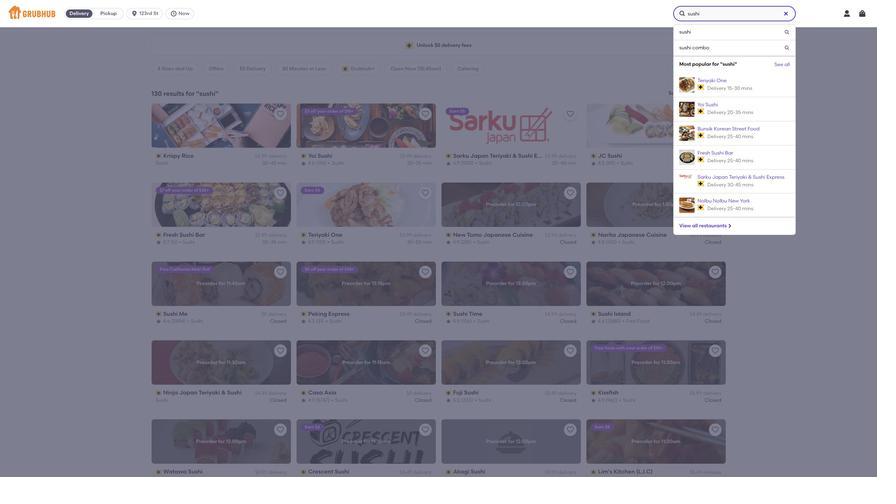 Task type: describe. For each thing, give the bounding box(es) containing it.
$5 for teriyaki
[[315, 188, 320, 193]]

2 cuisine from the left
[[646, 232, 667, 238]]

$5.49 for lim's kitchen (l.i.c)
[[690, 470, 702, 476]]

order for fresh
[[182, 188, 193, 193]]

star icon image for peking express
[[301, 319, 306, 325]]

delivery for lim's kitchen (l.i.c)
[[703, 470, 722, 476]]

sushi island
[[598, 311, 631, 317]]

• sushi for yoi sushi
[[328, 161, 344, 166]]

0 horizontal spatial fresh
[[163, 232, 178, 238]]

$2.49
[[400, 153, 412, 159]]

• sushi for new tomo japanese cuisine
[[473, 240, 489, 246]]

0 horizontal spatial one
[[331, 232, 342, 238]]

delivery for watawa sushi
[[268, 470, 287, 476]]

star icon image for fuji sushi
[[446, 398, 451, 404]]

4.5
[[598, 161, 605, 166]]

see all
[[775, 62, 790, 68]]

1 vertical spatial yoi sushi
[[308, 153, 332, 159]]

1 vertical spatial new
[[453, 232, 466, 238]]

sarku japan teriyaki & sushi express inside main navigation navigation
[[698, 174, 785, 180]]

earn for lim's kitchen (l.i.c)
[[595, 425, 604, 430]]

• for casa asia
[[331, 398, 333, 404]]

$4.49 delivery for ninja japan teriyaki & sushi
[[255, 391, 287, 397]]

20-
[[728, 110, 735, 116]]

1 horizontal spatial now
[[405, 66, 416, 72]]

$15+
[[654, 346, 662, 351]]

preorder for lim's kitchen (l.i.c)
[[632, 439, 653, 445]]

subscription pass image for sushi me
[[156, 312, 162, 317]]

4
[[157, 66, 160, 72]]

4.9 for sushi
[[453, 319, 460, 325]]

free for kissfish
[[595, 346, 604, 351]]

"sushi" for most popular for "sushi"
[[720, 61, 737, 67]]

for for peking express
[[364, 281, 371, 287]]

4.9 for new
[[453, 240, 460, 246]]

123rd
[[139, 11, 152, 16]]

35–50
[[407, 240, 422, 246]]

delivery for sushi island
[[703, 312, 722, 318]]

1:30pm
[[662, 202, 680, 208]]

delivery for sushi me
[[268, 312, 287, 318]]

• sushi for sushi time
[[474, 319, 490, 325]]

off for fresh
[[165, 188, 171, 193]]

4.9 left (962)
[[598, 398, 605, 404]]

4.6 (176)
[[308, 161, 326, 166]]

delivery button
[[64, 8, 94, 19]]

peking express
[[308, 311, 350, 317]]

grubhub+
[[350, 66, 375, 72]]

preorder for 11:30am for ninja japan teriyaki & sushi
[[197, 360, 246, 366]]

fuji
[[453, 390, 463, 397]]

$30+ for fresh sushi bar
[[199, 188, 209, 193]]

nolbu nolbu new york image
[[679, 198, 695, 213]]

sushi time
[[453, 311, 483, 317]]

list box inside main navigation navigation
[[673, 24, 796, 235]]

• sushi for casa asia
[[331, 398, 347, 404]]

• for narita japanese cuisine
[[619, 240, 621, 246]]

(176)
[[316, 161, 326, 166]]

(59)
[[606, 161, 615, 166]]

preorder for 11:45am
[[197, 281, 246, 287]]

0 horizontal spatial teriyaki one
[[308, 232, 342, 238]]

closed for peking express
[[415, 319, 432, 325]]

$4.99 delivery for kissfish
[[690, 391, 722, 397]]

bar inside list box
[[725, 150, 733, 156]]

star icon image for sarku japan teriyaki & sushi express
[[446, 161, 451, 167]]

subscription pass image for fuji sushi
[[446, 391, 452, 396]]

5.0
[[453, 398, 460, 404]]

35
[[735, 110, 741, 116]]

(281)
[[461, 240, 472, 246]]

closed for sushi time
[[560, 319, 577, 325]]

unlock
[[417, 42, 434, 48]]

and
[[175, 66, 185, 72]]

pickup button
[[94, 8, 123, 19]]

bunsik korean street food
[[698, 126, 760, 132]]

crescent
[[308, 469, 333, 476]]

new inside main navigation navigation
[[728, 198, 739, 204]]

for inside main navigation navigation
[[712, 61, 719, 67]]

your right with
[[626, 346, 635, 351]]

earn $5 for teriyaki
[[305, 188, 320, 193]]

$18+
[[344, 109, 353, 114]]

4.6 for yoi sushi
[[308, 161, 315, 166]]

$5 for sarku
[[460, 109, 465, 114]]

krispy
[[163, 153, 180, 159]]

narita
[[598, 232, 616, 238]]

delivery 20-35 mins
[[708, 110, 753, 116]]

$4.99 delivery for narita japanese cuisine
[[690, 233, 722, 238]]

st
[[153, 11, 158, 16]]

2 vertical spatial $5
[[305, 267, 310, 272]]

earn for sarku japan teriyaki & sushi express
[[450, 109, 459, 114]]

maki
[[191, 267, 201, 272]]

4.4
[[598, 319, 605, 325]]

(962)
[[606, 398, 618, 404]]

$8
[[605, 425, 610, 430]]

30 inside list box
[[734, 86, 740, 92]]

preorder for kissfish
[[632, 360, 653, 366]]

subscription pass image for lim's kitchen (l.i.c)
[[591, 470, 597, 475]]

subscription pass image for kissfish
[[591, 391, 597, 396]]

most popular for "sushi"
[[679, 61, 737, 67]]

$30+ for peking express
[[344, 267, 354, 272]]

grubhub plus flag logo image left unlock
[[406, 42, 414, 49]]

• for sarku japan teriyaki & sushi express
[[475, 161, 477, 166]]

delivery for ninja japan teriyaki & sushi
[[268, 391, 287, 397]]

& inside main navigation navigation
[[748, 174, 752, 180]]

• sushi for sarku japan teriyaki & sushi express
[[475, 161, 491, 166]]

min for krispy rice
[[278, 161, 287, 166]]

(106)
[[461, 319, 472, 325]]

yoi inside main navigation navigation
[[698, 102, 704, 108]]

for for narita japanese cuisine
[[655, 202, 661, 208]]

(151)
[[316, 240, 326, 246]]

• sushi for fresh sushi bar
[[179, 240, 195, 246]]

4.2
[[308, 319, 315, 325]]

subscription pass image for sushi island
[[591, 312, 597, 317]]

kitchen
[[614, 469, 635, 476]]

all for see
[[785, 62, 790, 68]]

soda
[[605, 346, 616, 351]]

2 vertical spatial express
[[328, 311, 350, 317]]

svg image inside 123rd st button
[[131, 10, 138, 17]]

0 vertical spatial 30
[[282, 66, 288, 72]]

of left $15+
[[648, 346, 653, 351]]

with
[[617, 346, 625, 351]]

subscription pass image for new tomo japanese cuisine
[[446, 233, 452, 238]]

delivery for sarku
[[708, 182, 726, 188]]

4 stars and up
[[157, 66, 193, 72]]

subscription pass image for crescent sushi
[[301, 470, 307, 475]]

peking
[[308, 311, 327, 317]]

$5.49 for crescent sushi
[[400, 470, 412, 476]]

$3.99 delivery for new tomo japanese cuisine
[[545, 233, 577, 238]]

order for peking
[[327, 267, 338, 272]]

preorder for sushi time
[[486, 281, 507, 287]]

sarku japan teriyaki & sushi express logo image
[[447, 104, 575, 148]]

me
[[179, 311, 188, 317]]

4.6 (2494)
[[163, 319, 186, 325]]

1 cuisine from the left
[[512, 232, 533, 238]]

130
[[151, 90, 162, 98]]

preorder for 11:30am for lim's kitchen (l.i.c)
[[632, 439, 681, 445]]

1 nolbu from the left
[[698, 198, 712, 204]]

$5 off your order of $30+
[[305, 267, 354, 272]]

11:30am for ninja japan teriyaki & sushi
[[227, 360, 246, 366]]

$3.99 delivery for teriyaki one
[[400, 233, 432, 238]]

4.9 (151)
[[308, 240, 326, 246]]

akagi
[[453, 469, 469, 476]]

$5.99 for akagi sushi
[[545, 470, 557, 476]]

preorder for 11:15am
[[342, 360, 390, 366]]

delivery 15-30 mins
[[708, 86, 753, 92]]

Search for food, convenience, alcohol... search field
[[673, 6, 796, 21]]

$5.99 delivery for akagi sushi
[[545, 470, 577, 476]]

$2.49 delivery
[[400, 153, 432, 159]]

35–50 min
[[407, 240, 432, 246]]

roll
[[202, 267, 210, 272]]

all for view
[[692, 223, 698, 229]]

japan inside list box
[[712, 174, 728, 180]]

subscription pass image for casa asia
[[301, 391, 307, 396]]

5.0 (233)
[[453, 398, 473, 404]]

earn $3
[[305, 425, 320, 430]]

$0 delivery for sushi me
[[262, 312, 287, 318]]

delivery for kissfish
[[703, 391, 722, 397]]

(5)
[[171, 240, 177, 246]]

star icon image for new tomo japanese cuisine
[[446, 240, 451, 246]]

grubhub plus flag logo image left grubhub+
[[342, 66, 349, 72]]

delivery for sarku japan teriyaki & sushi express
[[558, 153, 577, 159]]

0 horizontal spatial fresh sushi bar
[[163, 232, 205, 238]]

delivery for akagi sushi
[[558, 470, 577, 476]]

teriyaki one image
[[679, 77, 695, 93]]

order for yoi
[[327, 109, 338, 114]]

sarku japan teriyaki & sushi express image
[[679, 174, 695, 179]]

• sushi for narita japanese cuisine
[[619, 240, 635, 246]]

(1013)
[[461, 161, 474, 166]]

(233)
[[461, 398, 473, 404]]

$7
[[160, 188, 164, 193]]

1 vertical spatial $3
[[315, 425, 320, 430]]

$3.49
[[545, 153, 557, 159]]

(2494)
[[171, 319, 186, 325]]

watawa
[[163, 469, 187, 476]]

watawa sushi
[[163, 469, 203, 476]]

& for $3.49 delivery
[[513, 153, 517, 159]]

street
[[732, 126, 747, 132]]

delivery for fresh sushi bar
[[268, 233, 287, 238]]

0 vertical spatial express
[[534, 153, 555, 159]]

$4.99 for watawa sushi
[[255, 470, 267, 476]]

$3 off your order of $18+
[[305, 109, 353, 114]]

mins for yoi sushi
[[742, 110, 753, 116]]

2 japanese from the left
[[617, 232, 645, 238]]

for for ninja japan teriyaki & sushi
[[219, 360, 225, 366]]

4.9 (1013)
[[453, 161, 474, 166]]

japan for $3.49 delivery
[[470, 153, 489, 159]]

fees
[[462, 42, 472, 48]]

lim's
[[598, 469, 612, 476]]

4.9 (106)
[[453, 319, 472, 325]]

• for fuji sushi
[[475, 398, 477, 404]]

4.4 (2888)
[[598, 319, 621, 325]]

4.9 (962)
[[598, 398, 618, 404]]

jc
[[598, 153, 606, 159]]

• for new tomo japanese cuisine
[[473, 240, 475, 246]]

earn $5 for sarku
[[450, 109, 465, 114]]

subscription pass image for ninja japan teriyaki & sushi
[[156, 391, 162, 396]]

4.9 (281)
[[453, 240, 472, 246]]

off for peking
[[311, 267, 316, 272]]



Task type: vqa. For each thing, say whether or not it's contained in the screenshot.
first Delivery 25-40 mins from the bottom of the "list box" in Main Navigation navigation
yes



Task type: locate. For each thing, give the bounding box(es) containing it.
0 horizontal spatial food
[[637, 319, 649, 325]]

40 up 45 on the right
[[735, 158, 741, 164]]

0 horizontal spatial 30–45
[[262, 161, 277, 166]]

1 vertical spatial &
[[748, 174, 752, 180]]

svg image inside now button
[[170, 10, 177, 17]]

1 30–45 min from the left
[[262, 161, 287, 166]]

delivery for krispy rice
[[268, 153, 287, 159]]

• sushi right the (59)
[[617, 161, 633, 166]]

subscription pass image left narita
[[591, 233, 597, 238]]

25- up 30- at the top right of the page
[[728, 158, 735, 164]]

for for fuji sushi
[[508, 360, 515, 366]]

1 horizontal spatial japan
[[470, 153, 489, 159]]

subscription pass image
[[156, 154, 162, 159], [446, 154, 452, 159], [301, 233, 307, 238], [446, 233, 452, 238], [591, 233, 597, 238], [156, 312, 162, 317], [446, 312, 452, 317], [156, 391, 162, 396], [301, 391, 307, 396], [446, 391, 452, 396], [591, 391, 597, 396], [156, 470, 162, 475], [591, 470, 597, 475]]

subscription pass image for akagi sushi
[[446, 470, 452, 475]]

$2.99 delivery
[[255, 233, 287, 238]]

• right "(233)" in the bottom right of the page
[[475, 398, 477, 404]]

40 down york
[[735, 206, 741, 212]]

subscription pass image left fuji
[[446, 391, 452, 396]]

1 vertical spatial yoi
[[308, 153, 316, 159]]

•
[[328, 161, 330, 166], [475, 161, 477, 166], [617, 161, 619, 166], [179, 240, 181, 246], [327, 240, 329, 246], [473, 240, 475, 246], [619, 240, 621, 246], [187, 319, 189, 325], [326, 319, 328, 325], [474, 319, 476, 325], [623, 319, 625, 325], [331, 398, 333, 404], [475, 398, 477, 404], [619, 398, 621, 404]]

delivery 25-40 mins down nolbu nolbu new york
[[708, 206, 753, 212]]

delivery inside delivery button
[[69, 11, 89, 16]]

2 40 from the top
[[735, 158, 741, 164]]

1 30–45 from the left
[[262, 161, 277, 166]]

0 vertical spatial yoi
[[698, 102, 704, 108]]

1 japanese from the left
[[483, 232, 511, 238]]

preorder for ninja japan teriyaki & sushi
[[197, 360, 218, 366]]

11:30am for lim's kitchen (l.i.c)
[[662, 439, 681, 445]]

fuji sushi
[[453, 390, 479, 397]]

40 down street
[[735, 134, 741, 140]]

• for peking express
[[326, 319, 328, 325]]

yoi right "yoi sushi" image
[[698, 102, 704, 108]]

0 horizontal spatial $5
[[305, 267, 310, 272]]

1 vertical spatial now
[[405, 66, 416, 72]]

island
[[614, 311, 631, 317]]

12:00pm for sushi island
[[661, 281, 681, 287]]

1 horizontal spatial food
[[748, 126, 760, 132]]

20–35
[[407, 161, 422, 166], [262, 240, 277, 246]]

0 horizontal spatial $3.99 delivery
[[400, 233, 432, 238]]

preorder for 12:00pm for new tomo japanese cuisine
[[486, 202, 536, 208]]

subscription pass image left tomo
[[446, 233, 452, 238]]

0 vertical spatial sushi
[[679, 29, 691, 35]]

0 horizontal spatial 30
[[282, 66, 288, 72]]

• fast food
[[623, 319, 649, 325]]

closed for casa asia
[[415, 398, 432, 404]]

of right $7
[[194, 188, 198, 193]]

or
[[309, 66, 314, 72]]

lim's kitchen (l.i.c)
[[598, 469, 653, 476]]

• sushi for teriyaki one
[[327, 240, 344, 246]]

25- down bunsik korean street food
[[728, 134, 735, 140]]

&
[[513, 153, 517, 159], [748, 174, 752, 180], [221, 390, 226, 397]]

all right the view
[[692, 223, 698, 229]]

$7 off your order of $30+
[[160, 188, 209, 193]]

$5
[[460, 109, 465, 114], [315, 188, 320, 193], [305, 267, 310, 272]]

catering
[[457, 66, 479, 72]]

subscription pass image for krispy rice
[[156, 154, 162, 159]]

1 vertical spatial $4.49 delivery
[[255, 391, 287, 397]]

1 vertical spatial free
[[595, 346, 604, 351]]

2 horizontal spatial express
[[767, 174, 785, 180]]

1 horizontal spatial 30–45 min
[[697, 161, 722, 166]]

closed for kissfish
[[705, 398, 722, 404]]

3.7 (5)
[[163, 240, 177, 246]]

0 horizontal spatial yoi
[[308, 153, 316, 159]]

1 horizontal spatial new
[[728, 198, 739, 204]]

japan for $4.49 delivery
[[179, 390, 197, 397]]

fresh up 3.7 (5)
[[163, 232, 178, 238]]

0 horizontal spatial $5.99
[[545, 470, 557, 476]]

$4.99
[[255, 153, 267, 159], [690, 233, 702, 238], [545, 312, 557, 318], [690, 391, 702, 397], [255, 470, 267, 476]]

4.9 left (1013)
[[453, 161, 460, 166]]

one inside list box
[[717, 78, 727, 84]]

1 horizontal spatial $5.99 delivery
[[690, 153, 722, 159]]

delivery
[[69, 11, 89, 16], [247, 66, 266, 72], [708, 86, 726, 92], [708, 110, 726, 116], [708, 134, 726, 140], [708, 158, 726, 164], [708, 182, 726, 188], [708, 206, 726, 212]]

bunsik korean street food image
[[679, 126, 695, 141]]

fresh sushi bar down korean
[[698, 150, 733, 156]]

subscription pass image for fresh sushi bar
[[156, 233, 162, 238]]

star icon image for yoi sushi
[[301, 161, 306, 167]]

mins for bunsik korean street food
[[742, 134, 753, 140]]

star icon image left 4.2
[[301, 319, 306, 325]]

new left york
[[728, 198, 739, 204]]

subscription pass image for sushi time
[[446, 312, 452, 317]]

mins up delivery 30-45 mins
[[742, 158, 753, 164]]

1 delivery 25-40 mins from the top
[[708, 134, 753, 140]]

12:00pm
[[516, 202, 536, 208], [661, 281, 681, 287], [516, 360, 536, 366], [226, 439, 246, 445], [516, 439, 536, 445]]

• right (962)
[[619, 398, 621, 404]]

1 $3.99 from the left
[[400, 233, 412, 238]]

20–35 down $2.49 delivery
[[407, 161, 422, 166]]

grubhub plus flag logo image right "yoi sushi" image
[[698, 109, 705, 114]]

mins right 35
[[742, 110, 753, 116]]

star icon image left the 4.9 (962)
[[591, 398, 596, 404]]

130 results for "sushi"
[[151, 90, 219, 98]]

1 vertical spatial sarku
[[698, 174, 711, 180]]

1 40 from the top
[[735, 134, 741, 140]]

teriyaki one down most popular for "sushi"
[[698, 78, 727, 84]]

off
[[311, 109, 316, 114], [165, 188, 171, 193], [311, 267, 316, 272]]

star icon image for casa asia
[[301, 398, 306, 404]]

grubhub plus flag logo image up nolbu nolbu new york
[[698, 181, 705, 187]]

japan right ninja
[[179, 390, 197, 397]]

$3
[[305, 109, 310, 114], [315, 425, 320, 430]]

0 horizontal spatial $30+
[[199, 188, 209, 193]]

crescent sushi
[[308, 469, 349, 476]]

mins down york
[[742, 206, 753, 212]]

preorder for 12:30pm
[[486, 281, 536, 287]]

results
[[164, 90, 184, 98]]

casa
[[308, 390, 323, 397]]

3 40 from the top
[[735, 206, 741, 212]]

30–45
[[262, 161, 277, 166], [697, 161, 711, 166]]

"sushi" up delivery 15-30 mins in the right top of the page
[[720, 61, 737, 67]]

4.6 down sushi me
[[163, 319, 170, 325]]

1 horizontal spatial fresh
[[698, 150, 710, 156]]

min down the $2.99 delivery
[[278, 240, 287, 246]]

"sushi" down the offers
[[196, 90, 219, 98]]

star icon image for jc sushi
[[591, 161, 596, 167]]

1 25- from the top
[[728, 134, 735, 140]]

akagi sushi
[[453, 469, 485, 476]]

delivery 25-40 mins up delivery 30-45 mins
[[708, 158, 753, 164]]

restaurants
[[699, 223, 727, 229]]

$5.49 delivery for lim's kitchen (l.i.c)
[[690, 470, 722, 476]]

delivery for yoi
[[708, 110, 726, 116]]

star icon image left 4.9 (106)
[[446, 319, 451, 325]]

free left "california"
[[160, 267, 169, 272]]

save this restaurant image
[[276, 110, 285, 118], [566, 110, 574, 118], [711, 110, 719, 118], [421, 189, 429, 197], [276, 268, 285, 276], [276, 347, 285, 356], [566, 347, 574, 356], [711, 347, 719, 356], [566, 426, 574, 435]]

0 horizontal spatial japan
[[179, 390, 197, 397]]

for for kissfish
[[654, 360, 660, 366]]

star icon image left 4.6 (2494)
[[156, 319, 161, 325]]

0 horizontal spatial sarku
[[453, 153, 469, 159]]

delivery for peking express
[[413, 312, 432, 318]]

0 vertical spatial $5.99
[[690, 153, 702, 159]]

1 horizontal spatial sarku
[[698, 174, 711, 180]]

svg image
[[843, 9, 851, 18], [170, 10, 177, 17], [783, 11, 789, 16], [784, 29, 790, 35], [727, 223, 733, 229]]

0 vertical spatial delivery 25-40 mins
[[708, 134, 753, 140]]

yoi sushi
[[698, 102, 718, 108], [308, 153, 332, 159]]

• down asia
[[331, 398, 333, 404]]

nolbu
[[698, 198, 712, 204], [713, 198, 727, 204]]

• sushi down peking express
[[326, 319, 342, 325]]

1 horizontal spatial $5.49
[[545, 391, 557, 397]]

4.9 for teriyaki
[[308, 240, 315, 246]]

0 vertical spatial all
[[785, 62, 790, 68]]

2 25- from the top
[[728, 158, 735, 164]]

min left 4.6 (176)
[[278, 161, 287, 166]]

your for fresh
[[172, 188, 181, 193]]

$4.49 delivery for sushi island
[[690, 312, 722, 318]]

now button
[[166, 8, 197, 19]]

• sushi right (962)
[[619, 398, 635, 404]]

20–35 min for yoi sushi
[[407, 161, 432, 166]]

$5.49 delivery for crescent sushi
[[400, 470, 432, 476]]

0 vertical spatial new
[[728, 198, 739, 204]]

subscription pass image left watawa
[[156, 470, 162, 475]]

0 horizontal spatial bar
[[195, 232, 205, 238]]

3 25- from the top
[[728, 206, 735, 212]]

• sushi for jc sushi
[[617, 161, 633, 166]]

japanese right tomo
[[483, 232, 511, 238]]

1 vertical spatial fresh
[[163, 232, 178, 238]]

delivery for new tomo japanese cuisine
[[558, 233, 577, 238]]

25- down nolbu nolbu new york
[[728, 206, 735, 212]]

12:00pm for new tomo japanese cuisine
[[516, 202, 536, 208]]

4.5 (59)
[[598, 161, 615, 166]]

3.7
[[163, 240, 170, 246]]

preorder for sushi me
[[197, 281, 218, 287]]

$2.99
[[255, 233, 267, 238]]

star icon image left 4.9 (151)
[[301, 240, 306, 246]]

• sushi down tomo
[[473, 240, 489, 246]]

1 list box from the left
[[0, 24, 877, 478]]

1 vertical spatial teriyaki one
[[308, 232, 342, 238]]

20–35 min for fresh sushi bar
[[262, 240, 287, 246]]

1 vertical spatial sushi
[[679, 45, 691, 51]]

subscription pass image left kissfish
[[591, 391, 597, 396]]

2 $3.99 from the left
[[545, 233, 557, 238]]

4.8 (142)
[[598, 240, 617, 246]]

1 vertical spatial one
[[331, 232, 342, 238]]

preorder for 12:15pm
[[342, 281, 390, 287]]

sushi up sushi combo
[[679, 29, 691, 35]]

1 vertical spatial $5
[[315, 188, 320, 193]]

• sushi right (176)
[[328, 161, 344, 166]]

see all link
[[775, 61, 790, 68]]

grubhub plus flag logo image for nolbu
[[698, 205, 705, 210]]

1 $3.99 delivery from the left
[[400, 233, 432, 238]]

4.9 for sarku
[[453, 161, 460, 166]]

1 horizontal spatial $3.99
[[545, 233, 557, 238]]

0 vertical spatial off
[[311, 109, 316, 114]]

min down $2.49 delivery
[[423, 161, 432, 166]]

yoi sushi right "yoi sushi" image
[[698, 102, 718, 108]]

1 vertical spatial sarku japan teriyaki & sushi express
[[698, 174, 785, 180]]

narita japanese cuisine
[[598, 232, 667, 238]]

for for casa asia
[[364, 360, 371, 366]]

express inside list box
[[767, 174, 785, 180]]

fresh right 'fresh sushi bar' icon in the top of the page
[[698, 150, 710, 156]]

1 vertical spatial $30+
[[344, 267, 354, 272]]

1 vertical spatial "sushi"
[[196, 90, 219, 98]]

• for sushi time
[[474, 319, 476, 325]]

$5.49 delivery
[[545, 391, 577, 397], [400, 470, 432, 476], [690, 470, 722, 476]]

"sushi" for 130 results for "sushi"
[[196, 90, 219, 98]]

0 vertical spatial 4.6
[[308, 161, 315, 166]]

preorder for peking express
[[342, 281, 363, 287]]

0 horizontal spatial 4.6
[[163, 319, 170, 325]]

svg image
[[858, 9, 867, 18], [131, 10, 138, 17], [679, 10, 686, 17], [784, 45, 790, 51]]

casa asia
[[308, 390, 337, 397]]

1 horizontal spatial $4.49 delivery
[[690, 312, 722, 318]]

fresh sushi bar
[[698, 150, 733, 156], [163, 232, 205, 238]]

• right (142) at right bottom
[[619, 240, 621, 246]]

bar up maki
[[195, 232, 205, 238]]

2 list box from the left
[[673, 24, 796, 235]]

1 vertical spatial $5.99
[[545, 470, 557, 476]]

$5.49 for fuji sushi
[[545, 391, 557, 397]]

1 vertical spatial delivery 25-40 mins
[[708, 158, 753, 164]]

0 vertical spatial $4.49
[[690, 312, 702, 318]]

• right (1013)
[[475, 161, 477, 166]]

• right (5)
[[179, 240, 181, 246]]

most
[[679, 61, 691, 67]]

1 horizontal spatial $30+
[[344, 267, 354, 272]]

sushi combo
[[679, 45, 709, 51]]

0 vertical spatial free
[[160, 267, 169, 272]]

of left '$18+'
[[339, 109, 343, 114]]

1 vertical spatial japan
[[712, 174, 728, 180]]

closed for narita japanese cuisine
[[705, 240, 722, 246]]

"sushi"
[[720, 61, 737, 67], [196, 90, 219, 98]]

2 30–45 min from the left
[[697, 161, 722, 166]]

delivery 25-40 mins down bunsik korean street food
[[708, 134, 753, 140]]

1 vertical spatial bar
[[195, 232, 205, 238]]

1 horizontal spatial yoi
[[698, 102, 704, 108]]

star icon image for sushi island
[[591, 319, 596, 325]]

1 horizontal spatial 4.6
[[308, 161, 315, 166]]

preorder for narita japanese cuisine
[[633, 202, 653, 208]]

0 horizontal spatial sarku japan teriyaki & sushi express
[[453, 153, 555, 159]]

1 horizontal spatial 30–45
[[697, 161, 711, 166]]

1 horizontal spatial &
[[513, 153, 517, 159]]

& for $4.49 delivery
[[221, 390, 226, 397]]

0 vertical spatial $0 delivery
[[262, 312, 287, 318]]

1 vertical spatial $4.49
[[255, 391, 267, 397]]

1 horizontal spatial 30
[[734, 86, 740, 92]]

closed
[[560, 240, 577, 246], [705, 240, 722, 246], [270, 319, 287, 325], [415, 319, 432, 325], [560, 319, 577, 325], [705, 319, 722, 325], [270, 398, 287, 404], [415, 398, 432, 404], [560, 398, 577, 404], [705, 398, 722, 404]]

(31)
[[316, 319, 324, 325]]

sarku up the 4.9 (1013)
[[453, 153, 469, 159]]

2 horizontal spatial $5.49
[[690, 470, 702, 476]]

now right open
[[405, 66, 416, 72]]

ninja
[[163, 390, 178, 397]]

1 vertical spatial all
[[692, 223, 698, 229]]

4.9 for casa
[[308, 398, 315, 404]]

save this restaurant image
[[421, 110, 429, 118], [276, 189, 285, 197], [566, 189, 574, 197], [711, 189, 719, 197], [421, 268, 429, 276], [566, 268, 574, 276], [711, 268, 719, 276], [421, 347, 429, 356], [276, 426, 285, 435], [421, 426, 429, 435], [711, 426, 719, 435]]

subscription pass image left ninja
[[156, 391, 162, 396]]

of for yoi sushi
[[339, 109, 343, 114]]

0 vertical spatial bar
[[725, 150, 733, 156]]

• right (151)
[[327, 240, 329, 246]]

pickup
[[100, 11, 117, 16]]

sushi me
[[163, 311, 188, 317]]

free left soda
[[595, 346, 604, 351]]

yoi sushi inside main navigation navigation
[[698, 102, 718, 108]]

0 horizontal spatial 20–35 min
[[262, 240, 287, 246]]

teriyaki one inside main navigation navigation
[[698, 78, 727, 84]]

1 horizontal spatial one
[[717, 78, 727, 84]]

0 vertical spatial sarku japan teriyaki & sushi express
[[453, 153, 555, 159]]

1 horizontal spatial $5.99
[[690, 153, 702, 159]]

subscription pass image
[[301, 154, 307, 159], [591, 154, 597, 159], [156, 233, 162, 238], [301, 312, 307, 317], [591, 312, 597, 317], [301, 470, 307, 475], [446, 470, 452, 475]]

earn for teriyaki one
[[305, 188, 314, 193]]

preorder for casa asia
[[342, 360, 363, 366]]

4.9
[[453, 161, 460, 166], [308, 240, 315, 246], [453, 240, 460, 246], [453, 319, 460, 325], [308, 398, 315, 404], [598, 398, 605, 404]]

bar down bunsik korean street food
[[725, 150, 733, 156]]

30 left minutes
[[282, 66, 288, 72]]

sarku
[[453, 153, 469, 159], [698, 174, 711, 180]]

1 sushi from the top
[[679, 29, 691, 35]]

$3.49 delivery
[[545, 153, 577, 159]]

delivery 25-40 mins for new
[[708, 206, 753, 212]]

closed for sushi island
[[705, 319, 722, 325]]

0 horizontal spatial 30–45 min
[[262, 161, 287, 166]]

for for watawa sushi
[[218, 439, 225, 445]]

sushi for sushi
[[679, 29, 691, 35]]

of for peking express
[[339, 267, 343, 272]]

california
[[170, 267, 190, 272]]

view
[[679, 223, 691, 229]]

"sushi" inside list box
[[720, 61, 737, 67]]

akagi sushi logo image
[[489, 420, 533, 464]]

(2888)
[[606, 319, 621, 325]]

teriyaki one up (151)
[[308, 232, 342, 238]]

unlock $0 delivery fees
[[417, 42, 472, 48]]

nolbu down delivery 30-45 mins
[[713, 198, 727, 204]]

20–35 min down $2.49 delivery
[[407, 161, 432, 166]]

15-
[[728, 86, 734, 92]]

fresh sushi bar inside list box
[[698, 150, 733, 156]]

fresh sushi bar up (5)
[[163, 232, 205, 238]]

open now (10:45am)
[[391, 66, 441, 72]]

sarku right 'sarku japan teriyaki & sushi express' icon
[[698, 174, 711, 180]]

$8.49 delivery
[[400, 312, 432, 318]]

1 horizontal spatial $5.49 delivery
[[545, 391, 577, 397]]

$4.49 for ninja japan teriyaki & sushi
[[255, 391, 267, 397]]

11:30am
[[227, 360, 246, 366], [662, 360, 681, 366], [372, 439, 391, 445], [662, 439, 681, 445]]

yoi sushi image
[[679, 102, 695, 117]]

fresh sushi bar image
[[679, 150, 695, 165]]

• sushi right "(233)" in the bottom right of the page
[[475, 398, 491, 404]]

$0
[[435, 42, 440, 48], [240, 66, 245, 72], [262, 312, 267, 318], [406, 391, 412, 397]]

delivery for teriyaki
[[708, 86, 726, 92]]

grubhub plus flag logo image right teriyaki one image
[[698, 85, 705, 90]]

ninja japan teriyaki & sushi
[[163, 390, 242, 397]]

min for sarku japan teriyaki & sushi express
[[568, 161, 577, 166]]

0 horizontal spatial cuisine
[[512, 232, 533, 238]]

min right "35–50"
[[423, 240, 432, 246]]

30-
[[728, 182, 735, 188]]

your for peking
[[317, 267, 326, 272]]

star icon image left the 4.8
[[591, 240, 596, 246]]

less
[[315, 66, 326, 72]]

2 delivery 25-40 mins from the top
[[708, 158, 753, 164]]

• sushi right (151)
[[327, 240, 344, 246]]

40 for new
[[735, 206, 741, 212]]

closed for ninja japan teriyaki & sushi
[[270, 398, 287, 404]]

1 horizontal spatial $0 delivery
[[406, 391, 432, 397]]

30 minutes or less
[[282, 66, 326, 72]]

delivery 25-40 mins for street
[[708, 134, 753, 140]]

grubhub plus flag logo image
[[406, 42, 414, 49], [342, 66, 349, 72], [698, 85, 705, 90], [698, 109, 705, 114], [698, 133, 705, 138], [698, 157, 705, 163], [698, 181, 705, 187], [698, 205, 705, 210]]

1 horizontal spatial japanese
[[617, 232, 645, 238]]

fresh inside main navigation navigation
[[698, 150, 710, 156]]

sushi
[[706, 102, 718, 108], [712, 150, 724, 156], [318, 153, 332, 159], [518, 153, 533, 159], [608, 153, 622, 159], [156, 161, 168, 166], [332, 161, 344, 166], [479, 161, 491, 166], [621, 161, 633, 166], [753, 174, 765, 180], [179, 232, 194, 238], [182, 240, 195, 246], [331, 240, 344, 246], [477, 240, 489, 246], [622, 240, 635, 246], [163, 311, 178, 317], [453, 311, 468, 317], [598, 311, 613, 317], [191, 319, 203, 325], [329, 319, 342, 325], [477, 319, 490, 325], [227, 390, 242, 397], [464, 390, 479, 397], [156, 398, 168, 404], [335, 398, 347, 404], [479, 398, 491, 404], [623, 398, 635, 404], [188, 469, 203, 476], [335, 469, 349, 476], [471, 469, 485, 476]]

(142)
[[606, 240, 617, 246]]

2 sushi from the top
[[679, 45, 691, 51]]

1 horizontal spatial 20–35 min
[[407, 161, 432, 166]]

star icon image left 4.9 (5747)
[[301, 398, 306, 404]]

3 delivery 25-40 mins from the top
[[708, 206, 753, 212]]

$4.99 for kissfish
[[690, 391, 702, 397]]

min right 25–40
[[568, 161, 577, 166]]

teriyaki
[[698, 78, 716, 84], [490, 153, 511, 159], [729, 174, 747, 180], [308, 232, 330, 238], [199, 390, 220, 397]]

1 horizontal spatial all
[[785, 62, 790, 68]]

star icon image left 4.4
[[591, 319, 596, 325]]

• sushi down narita japanese cuisine
[[619, 240, 635, 246]]

for for new tomo japanese cuisine
[[508, 202, 515, 208]]

delivery for casa asia
[[413, 391, 432, 397]]

0 vertical spatial sarku
[[453, 153, 469, 159]]

12:30pm
[[516, 281, 536, 287]]

subscription pass image for peking express
[[301, 312, 307, 317]]

0 horizontal spatial nolbu
[[698, 198, 712, 204]]

main navigation navigation
[[0, 0, 877, 478]]

1 horizontal spatial $3
[[315, 425, 320, 430]]

star icon image left 3.7
[[156, 240, 161, 246]]

1 vertical spatial 4.6
[[163, 319, 170, 325]]

• down me
[[187, 319, 189, 325]]

0 vertical spatial $3
[[305, 109, 310, 114]]

star icon image left 4.9 (281)
[[446, 240, 451, 246]]

0 vertical spatial earn $5
[[450, 109, 465, 114]]

star icon image left 5.0
[[446, 398, 451, 404]]

japanese right narita
[[617, 232, 645, 238]]

0 horizontal spatial now
[[179, 11, 189, 16]]

25–40 min
[[552, 161, 577, 166]]

your down (151)
[[317, 267, 326, 272]]

for for sushi island
[[653, 281, 660, 287]]

list box
[[0, 24, 877, 478], [673, 24, 796, 235]]

sarku inside main navigation navigation
[[698, 174, 711, 180]]

(5747)
[[316, 398, 330, 404]]

mins down street
[[742, 134, 753, 140]]

1 horizontal spatial yoi sushi
[[698, 102, 718, 108]]

mins right 45 on the right
[[742, 182, 754, 188]]

4.6 left (176)
[[308, 161, 315, 166]]

2 horizontal spatial japan
[[712, 174, 728, 180]]

30–45 min for krispy rice
[[262, 161, 287, 166]]

free california maki roll
[[160, 267, 210, 272]]

food inside main navigation navigation
[[748, 126, 760, 132]]

delivery for fuji sushi
[[558, 391, 577, 397]]

grubhub plus flag logo image right 'fresh sushi bar' icon in the top of the page
[[698, 157, 705, 163]]

1 horizontal spatial cuisine
[[646, 232, 667, 238]]

closed for sushi me
[[270, 319, 287, 325]]

30 up 35
[[734, 86, 740, 92]]

2 $3.99 delivery from the left
[[545, 233, 577, 238]]

1 horizontal spatial earn $5
[[450, 109, 465, 114]]

2 30–45 from the left
[[697, 161, 711, 166]]

star icon image left the 4.9 (1013)
[[446, 161, 451, 167]]

0 horizontal spatial $5.49 delivery
[[400, 470, 432, 476]]

$5.99 delivery for jc sushi
[[690, 153, 722, 159]]

1 horizontal spatial free
[[595, 346, 604, 351]]

now inside button
[[179, 11, 189, 16]]

12:15pm
[[372, 281, 390, 287]]

20–35 for yoi sushi
[[407, 161, 422, 166]]

20–35 min down the $2.99 delivery
[[262, 240, 287, 246]]

open
[[391, 66, 404, 72]]

food
[[748, 126, 760, 132], [637, 319, 649, 325]]

grubhub plus flag logo image right nolbu nolbu new york icon
[[698, 205, 705, 210]]

0 vertical spatial $5
[[460, 109, 465, 114]]

$4.99 delivery for watawa sushi
[[255, 470, 287, 476]]

sushi left combo
[[679, 45, 691, 51]]

25-
[[728, 134, 735, 140], [728, 158, 735, 164], [728, 206, 735, 212]]

subscription pass image left sushi time
[[446, 312, 452, 317]]

star icon image
[[301, 161, 306, 167], [446, 161, 451, 167], [591, 161, 596, 167], [156, 240, 161, 246], [301, 240, 306, 246], [446, 240, 451, 246], [591, 240, 596, 246], [156, 319, 161, 325], [301, 319, 306, 325], [446, 319, 451, 325], [591, 319, 596, 325], [301, 398, 306, 404], [446, 398, 451, 404], [591, 398, 596, 404]]

0 horizontal spatial "sushi"
[[196, 90, 219, 98]]

$4.99 for narita japanese cuisine
[[690, 233, 702, 238]]

asia
[[324, 390, 337, 397]]

japanese
[[483, 232, 511, 238], [617, 232, 645, 238]]

• right (176)
[[328, 161, 330, 166]]

0 vertical spatial food
[[748, 126, 760, 132]]

0 horizontal spatial &
[[221, 390, 226, 397]]

delivery for narita japanese cuisine
[[703, 233, 722, 238]]

0 horizontal spatial express
[[328, 311, 350, 317]]

delivery for nolbu
[[708, 206, 726, 212]]

2 nolbu from the left
[[713, 198, 727, 204]]

40 for bar
[[735, 158, 741, 164]]

1 horizontal spatial sarku japan teriyaki & sushi express
[[698, 174, 785, 180]]

$5.49
[[545, 391, 557, 397], [400, 470, 412, 476], [690, 470, 702, 476]]

30–45 for krispy rice
[[262, 161, 277, 166]]

bar
[[725, 150, 733, 156], [195, 232, 205, 238]]

stars
[[162, 66, 174, 72]]



